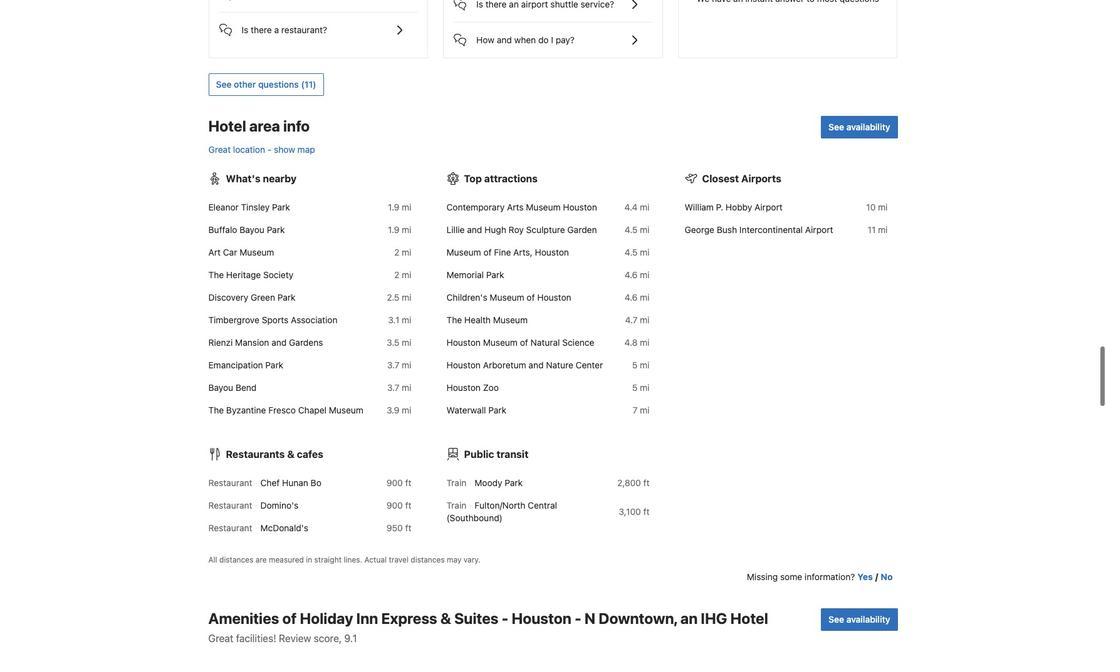 Task type: vqa. For each thing, say whether or not it's contained in the screenshot.


Task type: locate. For each thing, give the bounding box(es) containing it.
restaurant left domino's
[[208, 500, 252, 511]]

n
[[585, 610, 595, 627]]

2 vertical spatial see
[[829, 614, 844, 625]]

distances
[[219, 555, 253, 565], [411, 555, 445, 565]]

5 down 4.8 mi
[[632, 360, 638, 370]]

1 vertical spatial 1.9 mi
[[388, 224, 411, 235]]

park down fine
[[486, 270, 504, 280]]

2 4.6 mi from the top
[[625, 292, 650, 303]]

availability
[[846, 122, 890, 132], [846, 614, 890, 625]]

2 for art car museum
[[394, 247, 399, 258]]

questions
[[258, 79, 299, 90]]

1 vertical spatial 5 mi
[[632, 382, 650, 393]]

- right 'suites'
[[502, 610, 508, 627]]

1 900 from the top
[[386, 478, 403, 488]]

4.8
[[625, 337, 638, 348]]

1 horizontal spatial -
[[502, 610, 508, 627]]

mi for george bush intercontinental airport
[[878, 224, 888, 235]]

the down the bayou bend
[[208, 405, 224, 416]]

2 vertical spatial the
[[208, 405, 224, 416]]

fulton/north central (southbound)
[[447, 500, 557, 523]]

the for the heritage society
[[208, 270, 224, 280]]

1 1.9 from the top
[[388, 202, 399, 213]]

mi for memorial park
[[640, 270, 650, 280]]

1 3.7 mi from the top
[[387, 360, 411, 370]]

1 vertical spatial see
[[829, 122, 844, 132]]

1 2 mi from the top
[[394, 247, 411, 258]]

0 vertical spatial 5
[[632, 360, 638, 370]]

mi for the byzantine fresco chapel museum
[[402, 405, 411, 416]]

1 horizontal spatial hotel
[[730, 610, 768, 627]]

houston left the n
[[512, 610, 571, 627]]

lillie and hugh roy sculpture garden
[[447, 224, 597, 235]]

1 vertical spatial bayou
[[208, 382, 233, 393]]

is there a restaurant? button
[[219, 13, 417, 38]]

1 see availability from the top
[[829, 122, 890, 132]]

the for the byzantine fresco chapel museum
[[208, 405, 224, 416]]

top attractions
[[464, 173, 538, 184]]

0 vertical spatial see availability
[[829, 122, 890, 132]]

5 mi up 7 mi
[[632, 382, 650, 393]]

1 vertical spatial 4.6
[[625, 292, 638, 303]]

2 900 from the top
[[386, 500, 403, 511]]

houston
[[563, 202, 597, 213], [535, 247, 569, 258], [537, 292, 571, 303], [447, 337, 481, 348], [447, 360, 481, 370], [447, 382, 481, 393], [512, 610, 571, 627]]

0 vertical spatial 3.7
[[387, 360, 399, 370]]

review
[[279, 633, 311, 644]]

when
[[514, 35, 536, 45]]

great left location
[[208, 144, 231, 155]]

museum up the heritage society
[[240, 247, 274, 258]]

emancipation park
[[208, 360, 283, 370]]

1 900 ft from the top
[[386, 478, 411, 488]]

houston museum of natural science
[[447, 337, 594, 348]]

mi for emancipation park
[[402, 360, 411, 370]]

3.7 up "3.9" on the bottom left of page
[[387, 382, 399, 393]]

10
[[866, 202, 876, 213]]

train for moody park
[[447, 478, 466, 488]]

center
[[576, 360, 603, 370]]

2 mi for museum
[[394, 247, 411, 258]]

mi
[[402, 202, 411, 213], [640, 202, 650, 213], [878, 202, 888, 213], [402, 224, 411, 235], [640, 224, 650, 235], [878, 224, 888, 235], [402, 247, 411, 258], [640, 247, 650, 258], [402, 270, 411, 280], [640, 270, 650, 280], [402, 292, 411, 303], [640, 292, 650, 303], [402, 315, 411, 325], [640, 315, 650, 325], [402, 337, 411, 348], [640, 337, 650, 348], [402, 360, 411, 370], [640, 360, 650, 370], [402, 382, 411, 393], [640, 382, 650, 393], [402, 405, 411, 416], [640, 405, 650, 416]]

great down amenities
[[208, 633, 233, 644]]

1 4.6 mi from the top
[[625, 270, 650, 280]]

2 4.6 from the top
[[625, 292, 638, 303]]

ihg
[[701, 610, 727, 627]]

arts,
[[513, 247, 532, 258]]

mi for discovery green park
[[402, 292, 411, 303]]

11 mi
[[868, 224, 888, 235]]

and right lillie
[[467, 224, 482, 235]]

what's
[[226, 173, 260, 184]]

see availability
[[829, 122, 890, 132], [829, 614, 890, 625]]

1 vertical spatial restaurant
[[208, 500, 252, 511]]

see for 'see other questions (11)' button
[[216, 79, 232, 90]]

2 1.9 from the top
[[388, 224, 399, 235]]

see availability button
[[821, 116, 898, 139], [821, 609, 898, 631]]

distances right the 'all'
[[219, 555, 253, 565]]

rienzi
[[208, 337, 233, 348]]

attractions
[[484, 173, 538, 184]]

1.9 for eleanor tinsley park
[[388, 202, 399, 213]]

1.9 mi
[[388, 202, 411, 213], [388, 224, 411, 235]]

intercontinental
[[739, 224, 803, 235]]

1 vertical spatial train
[[447, 500, 466, 511]]

1 vertical spatial 2
[[394, 270, 399, 280]]

5 mi for houston zoo
[[632, 382, 650, 393]]

train up the (southbound)
[[447, 500, 466, 511]]

1 4.6 from the top
[[625, 270, 638, 280]]

0 vertical spatial restaurant
[[208, 478, 252, 488]]

airport up intercontinental
[[755, 202, 783, 213]]

1 vertical spatial the
[[447, 315, 462, 325]]

measured
[[269, 555, 304, 565]]

mi for the heritage society
[[402, 270, 411, 280]]

0 vertical spatial &
[[287, 449, 294, 460]]

is there a restaurant?
[[242, 25, 327, 35]]

2 3.7 from the top
[[387, 382, 399, 393]]

2 900 ft from the top
[[386, 500, 411, 511]]

in
[[306, 555, 312, 565]]

0 vertical spatial availability
[[846, 122, 890, 132]]

roy
[[509, 224, 524, 235]]

2 see availability button from the top
[[821, 609, 898, 631]]

- left the n
[[575, 610, 581, 627]]

1 vertical spatial hotel
[[730, 610, 768, 627]]

and right how
[[497, 35, 512, 45]]

bayou bend
[[208, 382, 257, 393]]

5
[[632, 360, 638, 370], [632, 382, 638, 393]]

domino's
[[260, 500, 298, 511]]

mi for bayou bend
[[402, 382, 411, 393]]

4.7
[[625, 315, 638, 325]]

distances left may
[[411, 555, 445, 565]]

1 vertical spatial 900 ft
[[386, 500, 411, 511]]

buffalo
[[208, 224, 237, 235]]

how and when do i pay?
[[476, 35, 575, 45]]

1 vertical spatial great
[[208, 633, 233, 644]]

2 4.5 from the top
[[625, 247, 638, 258]]

3.9 mi
[[387, 405, 411, 416]]

2 5 mi from the top
[[632, 382, 650, 393]]

0 vertical spatial 1.9 mi
[[388, 202, 411, 213]]

5 for houston arboretum and nature center
[[632, 360, 638, 370]]

2 2 mi from the top
[[394, 270, 411, 280]]

2 1.9 mi from the top
[[388, 224, 411, 235]]

0 vertical spatial 4.5 mi
[[625, 224, 650, 235]]

0 horizontal spatial hotel
[[208, 117, 246, 135]]

amenities
[[208, 610, 279, 627]]

1 vertical spatial 1.9
[[388, 224, 399, 235]]

4.6 mi
[[625, 270, 650, 280], [625, 292, 650, 303]]

park right moody
[[505, 478, 523, 488]]

1 vertical spatial 3.7 mi
[[387, 382, 411, 393]]

houston up houston zoo
[[447, 360, 481, 370]]

downtown,
[[599, 610, 677, 627]]

1 vertical spatial 4.5
[[625, 247, 638, 258]]

mi for houston arboretum and nature center
[[640, 360, 650, 370]]

0 vertical spatial 4.5
[[625, 224, 638, 235]]

1 3.7 from the top
[[387, 360, 399, 370]]

park right 'green'
[[277, 292, 295, 303]]

5 mi
[[632, 360, 650, 370], [632, 382, 650, 393]]

& left 'suites'
[[440, 610, 451, 627]]

0 horizontal spatial distances
[[219, 555, 253, 565]]

houston inside amenities of holiday inn express & suites - houston - n downtown, an ihg hotel great facilities! review score, 9.1
[[512, 610, 571, 627]]

0 vertical spatial great
[[208, 144, 231, 155]]

1 horizontal spatial &
[[440, 610, 451, 627]]

2 train from the top
[[447, 500, 466, 511]]

0 vertical spatial 2
[[394, 247, 399, 258]]

1 horizontal spatial bayou
[[240, 224, 264, 235]]

1 distances from the left
[[219, 555, 253, 565]]

contemporary
[[447, 202, 505, 213]]

1 vertical spatial 5
[[632, 382, 638, 393]]

1 vertical spatial airport
[[805, 224, 833, 235]]

of inside amenities of holiday inn express & suites - houston - n downtown, an ihg hotel great facilities! review score, 9.1
[[282, 610, 297, 627]]

2 2 from the top
[[394, 270, 399, 280]]

2 see availability from the top
[[829, 614, 890, 625]]

1.9 mi for eleanor tinsley park
[[388, 202, 411, 213]]

waterwall park
[[447, 405, 506, 416]]

mi for contemporary arts museum houston
[[640, 202, 650, 213]]

the left health
[[447, 315, 462, 325]]

hotel up location
[[208, 117, 246, 135]]

museum up memorial on the left of page
[[447, 247, 481, 258]]

1 4.5 mi from the top
[[625, 224, 650, 235]]

1 vertical spatial 3.7
[[387, 382, 399, 393]]

see other questions (11) button
[[208, 73, 324, 96]]

health
[[464, 315, 491, 325]]

0 vertical spatial 4.6 mi
[[625, 270, 650, 280]]

3.7 mi up 3.9 mi
[[387, 382, 411, 393]]

1 horizontal spatial airport
[[805, 224, 833, 235]]

1 vertical spatial see availability button
[[821, 609, 898, 631]]

houston up natural
[[537, 292, 571, 303]]

train left moody
[[447, 478, 466, 488]]

5 mi down 4.8 mi
[[632, 360, 650, 370]]

the down art
[[208, 270, 224, 280]]

1 horizontal spatial distances
[[411, 555, 445, 565]]

2,800
[[617, 478, 641, 488]]

1 4.5 from the top
[[625, 224, 638, 235]]

museum up the health museum
[[490, 292, 524, 303]]

& left 'cafes'
[[287, 449, 294, 460]]

museum of fine arts, houston
[[447, 247, 569, 258]]

hotel right ihg
[[730, 610, 768, 627]]

0 vertical spatial see
[[216, 79, 232, 90]]

11
[[868, 224, 876, 235]]

1 vertical spatial &
[[440, 610, 451, 627]]

a
[[274, 25, 279, 35]]

the for the health museum
[[447, 315, 462, 325]]

byzantine
[[226, 405, 266, 416]]

3.7 mi down 3.5 mi
[[387, 360, 411, 370]]

2.5 mi
[[387, 292, 411, 303]]

ft for central
[[643, 506, 650, 517]]

mi for william p. hobby airport
[[878, 202, 888, 213]]

bo
[[311, 478, 321, 488]]

2 5 from the top
[[632, 382, 638, 393]]

1 vertical spatial availability
[[846, 614, 890, 625]]

airport right intercontinental
[[805, 224, 833, 235]]

1 vertical spatial 2 mi
[[394, 270, 411, 280]]

0 vertical spatial see availability button
[[821, 116, 898, 139]]

3.7 down 3.5
[[387, 360, 399, 370]]

3.7 mi for emancipation park
[[387, 360, 411, 370]]

of down arts,
[[527, 292, 535, 303]]

1 vertical spatial 900
[[386, 500, 403, 511]]

p.
[[716, 202, 723, 213]]

cafes
[[297, 449, 323, 460]]

4.8 mi
[[625, 337, 650, 348]]

900 for chef hunan bo
[[386, 478, 403, 488]]

bayou down eleanor tinsley park
[[240, 224, 264, 235]]

houston up waterwall
[[447, 382, 481, 393]]

1 restaurant from the top
[[208, 478, 252, 488]]

park down tinsley
[[267, 224, 285, 235]]

see
[[216, 79, 232, 90], [829, 122, 844, 132], [829, 614, 844, 625]]

3.5 mi
[[387, 337, 411, 348]]

- left "show"
[[267, 144, 272, 155]]

houston down health
[[447, 337, 481, 348]]

arboretum
[[483, 360, 526, 370]]

art car museum
[[208, 247, 274, 258]]

restaurant up the 'all'
[[208, 523, 252, 533]]

express
[[381, 610, 437, 627]]

mi for houston zoo
[[640, 382, 650, 393]]

pay?
[[556, 35, 575, 45]]

0 vertical spatial 900 ft
[[386, 478, 411, 488]]

1 5 mi from the top
[[632, 360, 650, 370]]

2 restaurant from the top
[[208, 500, 252, 511]]

2 mi
[[394, 247, 411, 258], [394, 270, 411, 280]]

moody
[[475, 478, 502, 488]]

3.7 mi for bayou bend
[[387, 382, 411, 393]]

children's museum of houston
[[447, 292, 571, 303]]

& inside amenities of holiday inn express & suites - houston - n downtown, an ihg hotel great facilities! review score, 9.1
[[440, 610, 451, 627]]

2 great from the top
[[208, 633, 233, 644]]

and inside button
[[497, 35, 512, 45]]

1 vertical spatial see availability
[[829, 614, 890, 625]]

900 ft for chef hunan bo
[[386, 478, 411, 488]]

2 vertical spatial restaurant
[[208, 523, 252, 533]]

1 vertical spatial 4.6 mi
[[625, 292, 650, 303]]

2 3.7 mi from the top
[[387, 382, 411, 393]]

0 vertical spatial 1.9
[[388, 202, 399, 213]]

1 vertical spatial 4.5 mi
[[625, 247, 650, 258]]

of up the review
[[282, 610, 297, 627]]

holiday
[[300, 610, 353, 627]]

0 horizontal spatial &
[[287, 449, 294, 460]]

950 ft
[[387, 523, 411, 533]]

2,800 ft
[[617, 478, 650, 488]]

closest airports
[[702, 173, 781, 184]]

of left fine
[[483, 247, 492, 258]]

bayou left bend
[[208, 382, 233, 393]]

1 2 from the top
[[394, 247, 399, 258]]

restaurant down restaurants
[[208, 478, 252, 488]]

0 vertical spatial 900
[[386, 478, 403, 488]]

ft
[[405, 478, 411, 488], [643, 478, 650, 488], [405, 500, 411, 511], [643, 506, 650, 517], [405, 523, 411, 533]]

1 5 from the top
[[632, 360, 638, 370]]

mi for art car museum
[[402, 247, 411, 258]]

heritage
[[226, 270, 261, 280]]

0 vertical spatial 4.6
[[625, 270, 638, 280]]

3.1
[[388, 315, 399, 325]]

1 great from the top
[[208, 144, 231, 155]]

airport for william p. hobby airport
[[755, 202, 783, 213]]

0 vertical spatial 2 mi
[[394, 247, 411, 258]]

7 mi
[[633, 405, 650, 416]]

0 vertical spatial 3.7 mi
[[387, 360, 411, 370]]

association
[[291, 315, 337, 325]]

0 vertical spatial the
[[208, 270, 224, 280]]

2 4.5 mi from the top
[[625, 247, 650, 258]]

1 train from the top
[[447, 478, 466, 488]]

0 vertical spatial 5 mi
[[632, 360, 650, 370]]

5 up 7
[[632, 382, 638, 393]]

0 vertical spatial train
[[447, 478, 466, 488]]

0 horizontal spatial airport
[[755, 202, 783, 213]]

0 vertical spatial airport
[[755, 202, 783, 213]]

1 1.9 mi from the top
[[388, 202, 411, 213]]

1.9 mi for buffalo bayou park
[[388, 224, 411, 235]]

3 restaurant from the top
[[208, 523, 252, 533]]

4.5 for museum of fine arts, houston
[[625, 247, 638, 258]]

mi for the health museum
[[640, 315, 650, 325]]



Task type: describe. For each thing, give the bounding box(es) containing it.
2 mi for society
[[394, 270, 411, 280]]

4.5 mi for museum of fine arts, houston
[[625, 247, 650, 258]]

2 distances from the left
[[411, 555, 445, 565]]

mi for waterwall park
[[640, 405, 650, 416]]

mi for houston museum of natural science
[[640, 337, 650, 348]]

park right tinsley
[[272, 202, 290, 213]]

1 availability from the top
[[846, 122, 890, 132]]

discovery
[[208, 292, 248, 303]]

houston down sculpture
[[535, 247, 569, 258]]

memorial
[[447, 270, 484, 280]]

nature
[[546, 360, 573, 370]]

bend
[[236, 382, 257, 393]]

fulton/north
[[475, 500, 525, 511]]

discovery green park
[[208, 292, 295, 303]]

hotel area info
[[208, 117, 310, 135]]

mi for children's museum of houston
[[640, 292, 650, 303]]

mi for timbergrove sports association
[[402, 315, 411, 325]]

9.1
[[344, 633, 357, 644]]

travel
[[389, 555, 409, 565]]

4.6 mi for memorial park
[[625, 270, 650, 280]]

3.7 for bend
[[387, 382, 399, 393]]

of left natural
[[520, 337, 528, 348]]

10 mi
[[866, 202, 888, 213]]

5 for houston zoo
[[632, 382, 638, 393]]

0 vertical spatial hotel
[[208, 117, 246, 135]]

fine
[[494, 247, 511, 258]]

4.6 for children's museum of houston
[[625, 292, 638, 303]]

airports
[[741, 173, 781, 184]]

lillie
[[447, 224, 465, 235]]

buffalo bayou park
[[208, 224, 285, 235]]

all distances are measured in straight lines. actual travel distances may vary.
[[208, 555, 480, 565]]

other
[[234, 79, 256, 90]]

lines.
[[344, 555, 362, 565]]

tinsley
[[241, 202, 270, 213]]

how and when do i pay? button
[[454, 23, 652, 48]]

900 ft for domino's
[[386, 500, 411, 511]]

park down zoo
[[488, 405, 506, 416]]

william p. hobby airport
[[685, 202, 783, 213]]

how
[[476, 35, 494, 45]]

900 for domino's
[[386, 500, 403, 511]]

3.5
[[387, 337, 399, 348]]

fresco
[[268, 405, 296, 416]]

train for fulton/north central (southbound)
[[447, 500, 466, 511]]

chapel
[[298, 405, 326, 416]]

0 vertical spatial bayou
[[240, 224, 264, 235]]

location
[[233, 144, 265, 155]]

transit
[[497, 449, 528, 460]]

moody park
[[475, 478, 523, 488]]

nearby
[[263, 173, 297, 184]]

museum right chapel
[[329, 405, 363, 416]]

4.5 for lillie and hugh roy sculpture garden
[[625, 224, 638, 235]]

map
[[297, 144, 315, 155]]

memorial park
[[447, 270, 504, 280]]

restaurant for chef hunan bo
[[208, 478, 252, 488]]

info
[[283, 117, 310, 135]]

information?
[[805, 572, 855, 582]]

2 availability from the top
[[846, 614, 890, 625]]

there
[[251, 25, 272, 35]]

houston up garden
[[563, 202, 597, 213]]

car
[[223, 247, 237, 258]]

4.6 for memorial park
[[625, 270, 638, 280]]

the byzantine fresco chapel museum
[[208, 405, 363, 416]]

mansion
[[235, 337, 269, 348]]

0 horizontal spatial bayou
[[208, 382, 233, 393]]

(11)
[[301, 79, 316, 90]]

missing some information? yes / no
[[747, 572, 893, 582]]

straight
[[314, 555, 342, 565]]

hobby
[[726, 202, 752, 213]]

houston arboretum and nature center
[[447, 360, 603, 370]]

chef hunan bo
[[260, 478, 321, 488]]

see availability for second see availability button from the top
[[829, 614, 890, 625]]

chef
[[260, 478, 280, 488]]

art
[[208, 247, 221, 258]]

see other questions (11)
[[216, 79, 316, 90]]

950
[[387, 523, 403, 533]]

5 mi for houston arboretum and nature center
[[632, 360, 650, 370]]

ft for park
[[643, 478, 650, 488]]

contemporary arts museum houston
[[447, 202, 597, 213]]

0 horizontal spatial -
[[267, 144, 272, 155]]

great inside amenities of holiday inn express & suites - houston - n downtown, an ihg hotel great facilities! review score, 9.1
[[208, 633, 233, 644]]

3.1 mi
[[388, 315, 411, 325]]

science
[[562, 337, 594, 348]]

airport for george bush intercontinental airport
[[805, 224, 833, 235]]

and left nature
[[529, 360, 544, 370]]

3.7 for park
[[387, 360, 399, 370]]

park down rienzi mansion and gardens
[[265, 360, 283, 370]]

see availability for second see availability button from the bottom
[[829, 122, 890, 132]]

4.6 mi for children's museum of houston
[[625, 292, 650, 303]]

4.5 mi for lillie and hugh roy sculpture garden
[[625, 224, 650, 235]]

4.4 mi
[[624, 202, 650, 213]]

do
[[538, 35, 549, 45]]

restaurant for domino's
[[208, 500, 252, 511]]

what's nearby
[[226, 173, 297, 184]]

museum down the children's museum of houston
[[493, 315, 528, 325]]

natural
[[530, 337, 560, 348]]

4.4
[[624, 202, 638, 213]]

area
[[249, 117, 280, 135]]

and down sports
[[272, 337, 287, 348]]

show
[[274, 144, 295, 155]]

mcdonald's
[[260, 523, 308, 533]]

children's
[[447, 292, 487, 303]]

hotel inside amenities of holiday inn express & suites - houston - n downtown, an ihg hotel great facilities! review score, 9.1
[[730, 610, 768, 627]]

/
[[875, 572, 878, 582]]

mi for rienzi mansion and gardens
[[402, 337, 411, 348]]

museum up arboretum
[[483, 337, 518, 348]]

is
[[242, 25, 248, 35]]

1 see availability button from the top
[[821, 116, 898, 139]]

waterwall
[[447, 405, 486, 416]]

suites
[[454, 610, 498, 627]]

2 for the heritage society
[[394, 270, 399, 280]]

mi for eleanor tinsley park
[[402, 202, 411, 213]]

great location - show map
[[208, 144, 315, 155]]

restaurants & cafes
[[226, 449, 323, 460]]

rienzi mansion and gardens
[[208, 337, 323, 348]]

timbergrove
[[208, 315, 259, 325]]

mi for lillie and hugh roy sculpture garden
[[640, 224, 650, 235]]

the heritage society
[[208, 270, 293, 280]]

all
[[208, 555, 217, 565]]

mi for museum of fine arts, houston
[[640, 247, 650, 258]]

restaurant for mcdonald's
[[208, 523, 252, 533]]

inn
[[356, 610, 378, 627]]

garden
[[567, 224, 597, 235]]

see for second see availability button from the top
[[829, 614, 844, 625]]

1.9 for buffalo bayou park
[[388, 224, 399, 235]]

museum up sculpture
[[526, 202, 561, 213]]

2 horizontal spatial -
[[575, 610, 581, 627]]

houston zoo
[[447, 382, 499, 393]]

george bush intercontinental airport
[[685, 224, 833, 235]]

missing
[[747, 572, 778, 582]]

facilities!
[[236, 633, 276, 644]]

restaurant?
[[281, 25, 327, 35]]

see for second see availability button from the bottom
[[829, 122, 844, 132]]

mi for buffalo bayou park
[[402, 224, 411, 235]]

yes
[[857, 572, 873, 582]]

closest
[[702, 173, 739, 184]]

arts
[[507, 202, 524, 213]]

ft for hunan
[[405, 478, 411, 488]]



